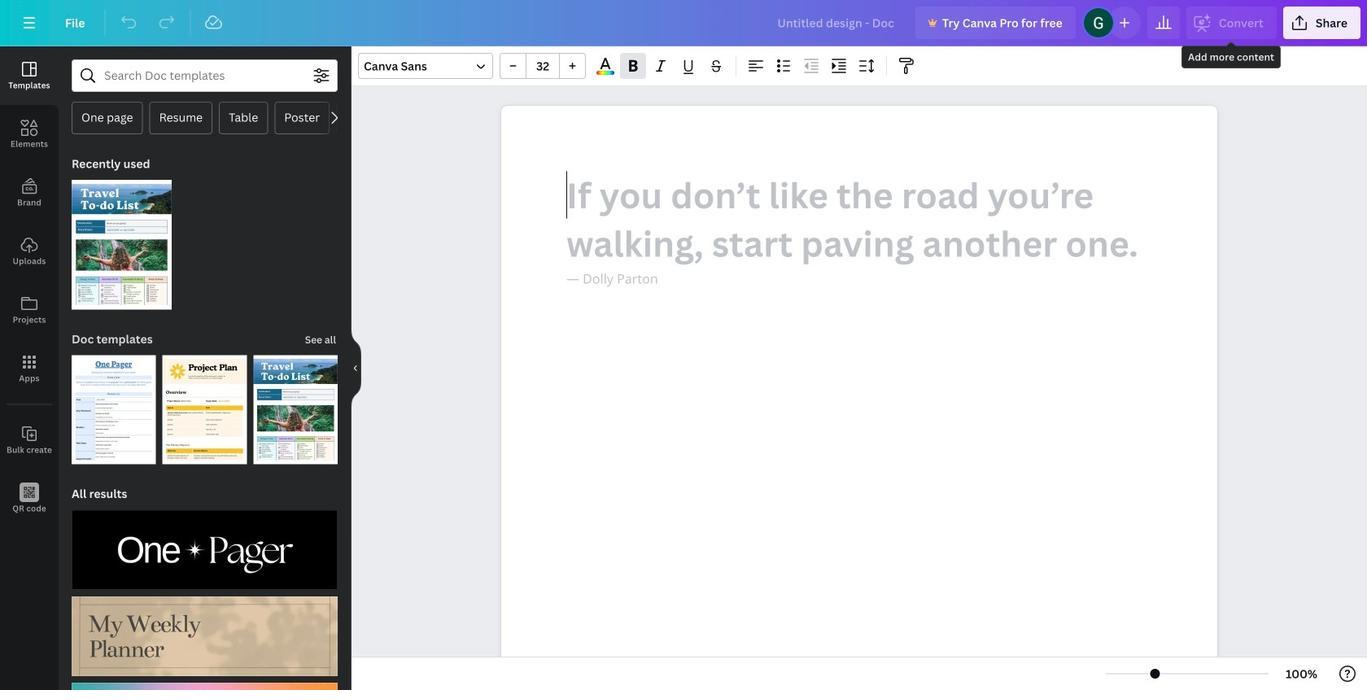 Task type: describe. For each thing, give the bounding box(es) containing it.
side panel tab list
[[0, 46, 59, 528]]

project overview/one-pager professional docs banner in black white sleek monochrome style group
[[72, 500, 338, 590]]

research brief docs banner in orange teal pink soft pastels style image
[[72, 683, 338, 690]]

1 vertical spatial travel to-do list doc in teal pastel green pastel purple vibrant professional style group
[[253, 346, 338, 465]]

research brief docs banner in orange teal pink soft pastels style group
[[72, 673, 338, 690]]

Zoom button
[[1276, 661, 1329, 687]]

project plan doc image
[[163, 355, 247, 465]]

project overview/one-pager professional docs banner in black white sleek monochrome style image
[[72, 510, 338, 590]]

planner personal docs banner in tan ash grey warm classic style group
[[72, 587, 338, 676]]

travel to-do list doc in teal pastel green pastel purple vibrant professional style image for leftmost travel to-do list doc in teal pastel green pastel purple vibrant professional style group
[[72, 180, 172, 310]]



Task type: locate. For each thing, give the bounding box(es) containing it.
hide image
[[351, 329, 361, 407]]

1 vertical spatial travel to-do list doc in teal pastel green pastel purple vibrant professional style image
[[253, 355, 338, 465]]

0 vertical spatial travel to-do list doc in teal pastel green pastel purple vibrant professional style group
[[72, 170, 172, 310]]

one pager doc image
[[72, 355, 156, 465]]

Design title text field
[[765, 7, 909, 39]]

group
[[500, 53, 586, 79]]

– – number field
[[532, 58, 554, 74]]

travel to-do list doc in teal pastel green pastel purple vibrant professional style group
[[72, 170, 172, 310], [253, 346, 338, 465]]

travel to-do list doc in teal pastel green pastel purple vibrant professional style image for bottom travel to-do list doc in teal pastel green pastel purple vibrant professional style group
[[253, 355, 338, 465]]

0 horizontal spatial travel to-do list doc in teal pastel green pastel purple vibrant professional style group
[[72, 170, 172, 310]]

travel to-do list doc in teal pastel green pastel purple vibrant professional style image
[[72, 180, 172, 310], [253, 355, 338, 465]]

color range image
[[597, 71, 615, 75]]

planner personal docs banner in tan ash grey warm classic style image
[[72, 597, 338, 676]]

1 horizontal spatial travel to-do list doc in teal pastel green pastel purple vibrant professional style image
[[253, 355, 338, 465]]

0 horizontal spatial travel to-do list doc in teal pastel green pastel purple vibrant professional style image
[[72, 180, 172, 310]]

0 vertical spatial travel to-do list doc in teal pastel green pastel purple vibrant professional style image
[[72, 180, 172, 310]]

one pager doc group
[[72, 346, 156, 465]]

Search Doc templates search field
[[104, 60, 305, 91]]

project plan doc group
[[163, 346, 247, 465]]

main menu bar
[[0, 0, 1368, 46]]

None text field
[[502, 106, 1218, 690]]

1 horizontal spatial travel to-do list doc in teal pastel green pastel purple vibrant professional style group
[[253, 346, 338, 465]]



Task type: vqa. For each thing, say whether or not it's contained in the screenshot.
TRAVEL TO-DO LIST DOC IN TEAL PASTEL GREEN PASTEL PURPLE VIBRANT PROFESSIONAL STYLE image corresponding to the right Travel To-do List Doc in Teal Pastel Green Pastel Purple Vibrant Professional Style group
yes



